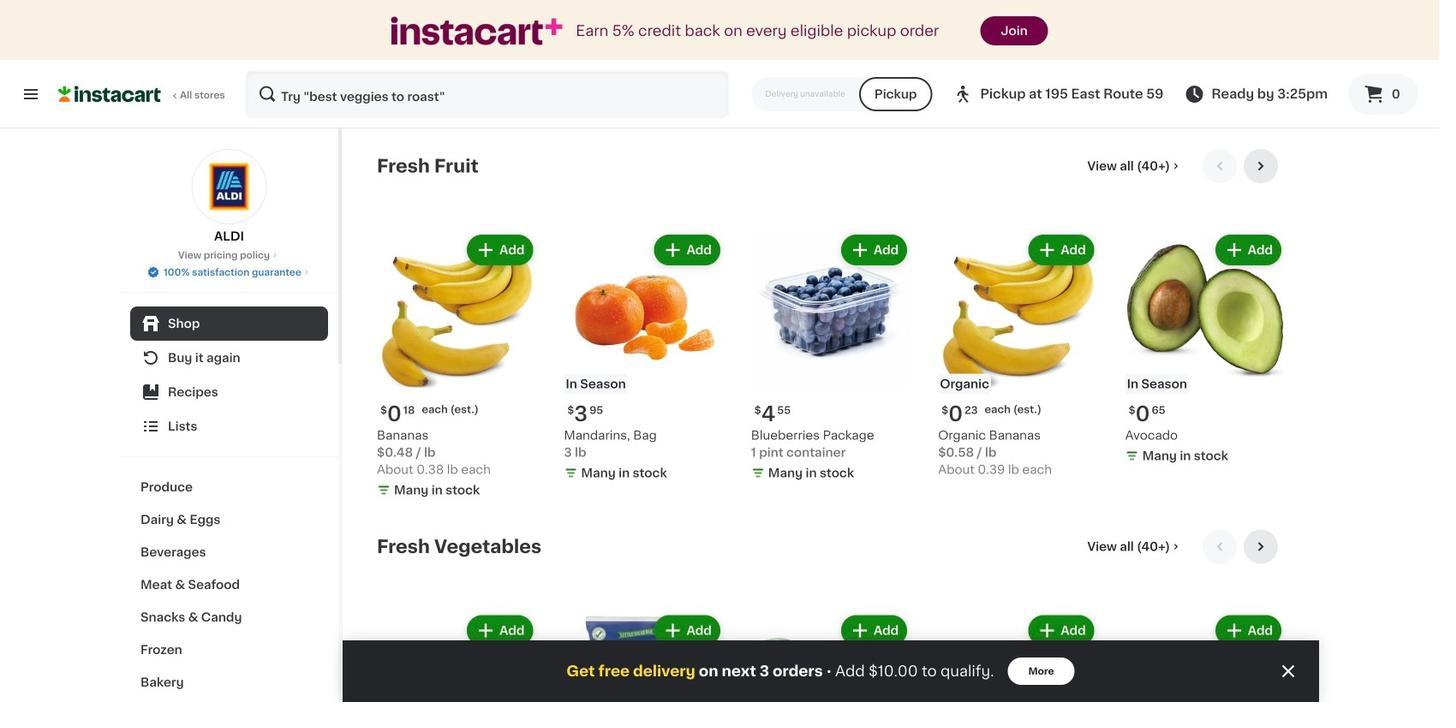 Task type: vqa. For each thing, say whether or not it's contained in the screenshot.
$0.23 each (estimated) element
yes



Task type: describe. For each thing, give the bounding box(es) containing it.
1 item carousel region from the top
[[377, 149, 1285, 509]]

$0.23 each (estimated) element
[[938, 398, 1098, 427]]

service type group
[[752, 77, 932, 111]]

treatment tracker modal dialog
[[343, 641, 1319, 702]]

$0.18 each (estimated) element
[[377, 398, 537, 427]]



Task type: locate. For each thing, give the bounding box(es) containing it.
Search field
[[247, 72, 728, 116]]

instacart plus icon image
[[391, 17, 562, 45]]

instacart logo image
[[58, 84, 161, 105]]

0 vertical spatial item carousel region
[[377, 149, 1285, 509]]

None search field
[[245, 70, 729, 118]]

item carousel region
[[377, 149, 1285, 509], [377, 530, 1285, 702]]

1 vertical spatial item carousel region
[[377, 530, 1285, 702]]

product group
[[377, 231, 537, 502], [564, 231, 724, 485], [751, 231, 911, 485], [938, 231, 1098, 478], [1125, 231, 1285, 468], [377, 612, 537, 702], [564, 612, 724, 702], [751, 612, 911, 702], [938, 612, 1098, 702], [1125, 612, 1285, 702]]

main content
[[343, 128, 1319, 702]]

2 item carousel region from the top
[[377, 530, 1285, 702]]

aldi logo image
[[191, 149, 267, 224]]



